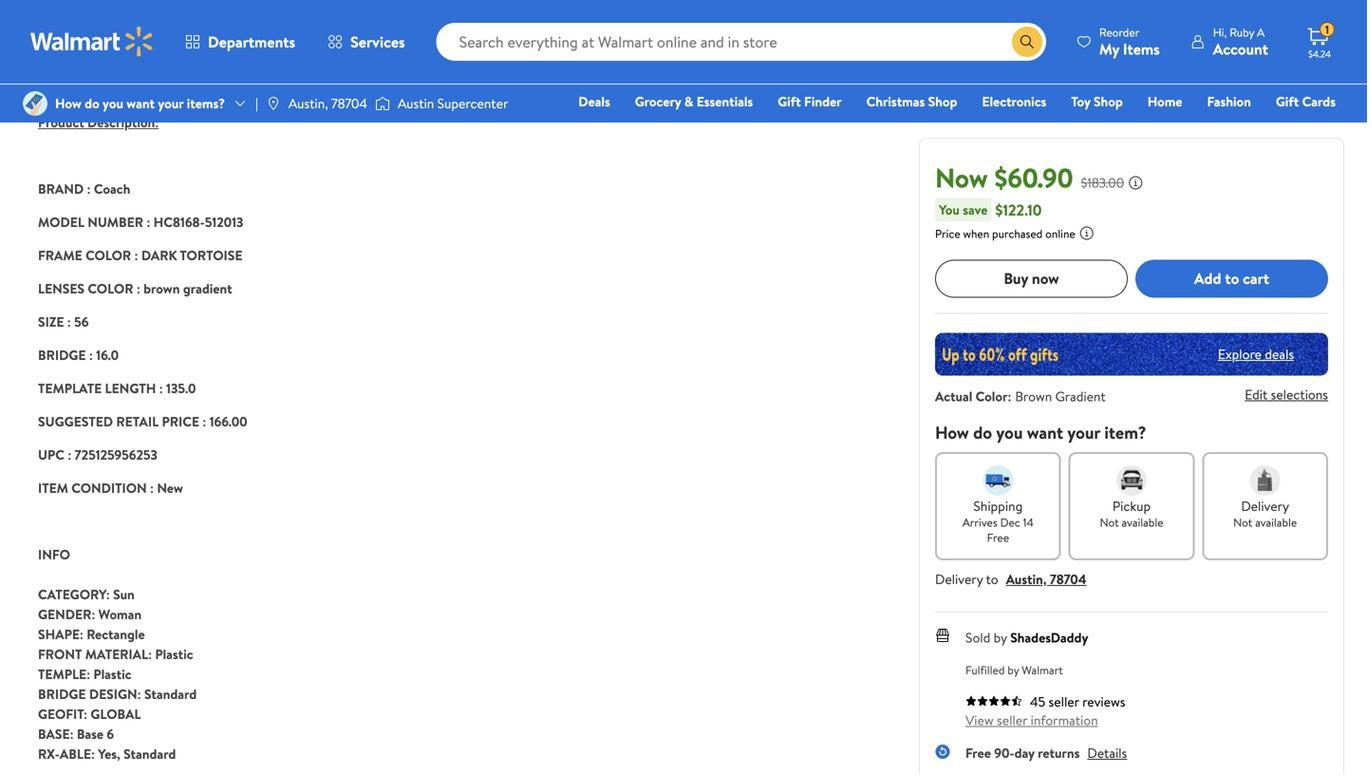 Task type: locate. For each thing, give the bounding box(es) containing it.
 image for how do you want your items?
[[23, 91, 47, 116]]

geofit:
[[38, 705, 87, 723]]

not inside the delivery not available
[[1234, 514, 1253, 530]]

account
[[1213, 38, 1269, 59]]

color up 56
[[88, 279, 133, 298]]

deals link
[[570, 91, 619, 112]]

walmart
[[1022, 662, 1064, 678]]

gift left finder
[[778, 92, 801, 111]]

fashion link
[[1199, 91, 1260, 112]]

2 gift from the left
[[1276, 92, 1299, 111]]

by right sold
[[994, 628, 1007, 647]]

1 vertical spatial to
[[986, 570, 999, 588]]

0 vertical spatial do
[[85, 94, 99, 112]]

78704 down services dropdown button
[[331, 94, 367, 112]]

 image
[[23, 91, 47, 116], [375, 94, 390, 113], [266, 96, 281, 111]]

front
[[38, 645, 82, 663]]

by for sold
[[994, 628, 1007, 647]]

1 product from the top
[[38, 58, 91, 79]]

to left austin, 78704 button in the bottom of the page
[[986, 570, 999, 588]]

0 vertical spatial product
[[38, 58, 91, 79]]

1 horizontal spatial 78704
[[1050, 570, 1087, 588]]

price when purchased online
[[935, 225, 1076, 241]]

1
[[1326, 22, 1330, 38]]

bridge
[[38, 346, 86, 364], [38, 685, 86, 703]]

do down the color
[[974, 420, 992, 444]]

upc : 725125956253
[[38, 445, 158, 464]]

description:
[[87, 113, 159, 132]]

size : 56
[[38, 312, 89, 331]]

gift for cards
[[1276, 92, 1299, 111]]

gradient
[[1056, 387, 1106, 405]]

plastic
[[155, 645, 193, 663], [93, 665, 132, 683]]

do for how do you want your item?
[[974, 420, 992, 444]]

coach
[[94, 179, 130, 198]]

add to cart
[[1195, 268, 1270, 289]]

1 horizontal spatial do
[[974, 420, 992, 444]]

14
[[1023, 514, 1034, 530]]

services
[[351, 31, 405, 52]]

1 vertical spatial 78704
[[1050, 570, 1087, 588]]

gift inside gift cards registry
[[1276, 92, 1299, 111]]

0 vertical spatial how
[[55, 94, 81, 112]]

available for pickup
[[1122, 514, 1164, 530]]

registry link
[[1109, 118, 1175, 138]]

to inside button
[[1225, 268, 1240, 289]]

edit
[[1245, 385, 1268, 404]]

yes,
[[98, 745, 120, 763]]

frame
[[38, 246, 82, 264]]

: left "16.0"
[[89, 346, 93, 364]]

departments
[[208, 31, 295, 52]]

details
[[94, 58, 137, 79]]

delivery for to
[[935, 570, 983, 588]]

1 vertical spatial color
[[88, 279, 133, 298]]

brown
[[1016, 387, 1052, 405]]

0 vertical spatial austin,
[[289, 94, 328, 112]]

free inside shipping arrives dec 14 free
[[987, 529, 1010, 545]]

a
[[1258, 24, 1265, 40]]

product for product description:
[[38, 113, 84, 132]]

6
[[107, 725, 114, 743]]

0 horizontal spatial available
[[1122, 514, 1164, 530]]

product down product details at the top of page
[[38, 113, 84, 132]]

1 horizontal spatial not
[[1234, 514, 1253, 530]]

you for how do you want your item?
[[997, 420, 1023, 444]]

Walmart Site-Wide search field
[[437, 23, 1046, 61]]

registry
[[1118, 119, 1166, 137]]

price
[[935, 225, 961, 241]]

hi, ruby a account
[[1213, 24, 1269, 59]]

product down walmart image
[[38, 58, 91, 79]]

1 horizontal spatial to
[[1225, 268, 1240, 289]]

1 vertical spatial by
[[1008, 662, 1019, 678]]

1 horizontal spatial how
[[935, 420, 969, 444]]

departments button
[[169, 19, 312, 65]]

1 horizontal spatial you
[[997, 420, 1023, 444]]

to for add
[[1225, 268, 1240, 289]]

how for how do you want your items?
[[55, 94, 81, 112]]

shop for christmas shop
[[928, 92, 958, 111]]

size
[[38, 312, 64, 331]]

1 horizontal spatial by
[[1008, 662, 1019, 678]]

available inside pickup not available
[[1122, 514, 1164, 530]]

1 horizontal spatial available
[[1256, 514, 1297, 530]]

one debit
[[1191, 119, 1255, 137]]

delivery inside the delivery not available
[[1242, 496, 1290, 515]]

2 horizontal spatial  image
[[375, 94, 390, 113]]

shop for toy shop
[[1094, 92, 1123, 111]]

free down the shipping
[[987, 529, 1010, 545]]

view seller information link
[[966, 711, 1098, 729]]

1 vertical spatial your
[[1068, 420, 1101, 444]]

not inside pickup not available
[[1100, 514, 1119, 530]]

when
[[963, 225, 990, 241]]

available inside the delivery not available
[[1256, 514, 1297, 530]]

to left cart
[[1225, 268, 1240, 289]]

cards
[[1303, 92, 1336, 111]]

0 horizontal spatial to
[[986, 570, 999, 588]]

austin, 78704
[[289, 94, 367, 112]]

length
[[105, 379, 156, 397]]

0 vertical spatial want
[[127, 94, 155, 112]]

$183.00
[[1081, 173, 1125, 192]]

bridge up geofit:
[[38, 685, 86, 703]]

hi,
[[1213, 24, 1227, 40]]

: left the coach
[[87, 179, 91, 198]]

0 horizontal spatial do
[[85, 94, 99, 112]]

gift left cards
[[1276, 92, 1299, 111]]

0 horizontal spatial by
[[994, 628, 1007, 647]]

: left new at the left of page
[[150, 479, 154, 497]]

gift finder
[[778, 92, 842, 111]]

: right upc
[[68, 445, 71, 464]]

want up description:
[[127, 94, 155, 112]]

1 vertical spatial delivery
[[935, 570, 983, 588]]

christmas shop link
[[858, 91, 966, 112]]

0 vertical spatial by
[[994, 628, 1007, 647]]

:
[[87, 179, 91, 198], [147, 213, 150, 231], [134, 246, 138, 264], [137, 279, 140, 298], [67, 312, 71, 331], [89, 346, 93, 364], [159, 379, 163, 397], [1008, 387, 1012, 405], [203, 412, 206, 431], [68, 445, 71, 464], [150, 479, 154, 497]]

Search search field
[[437, 23, 1046, 61]]

0 vertical spatial color
[[86, 246, 131, 264]]

product details image
[[859, 65, 881, 88]]

1 horizontal spatial delivery
[[1242, 496, 1290, 515]]

2 not from the left
[[1234, 514, 1253, 530]]

0 horizontal spatial seller
[[997, 711, 1028, 729]]

your left items? on the left
[[158, 94, 184, 112]]

78704 up shadesdaddy
[[1050, 570, 1087, 588]]

delivery down intent image for delivery
[[1242, 496, 1290, 515]]

lenses
[[38, 279, 85, 298]]

price
[[162, 412, 199, 431]]

1 vertical spatial do
[[974, 420, 992, 444]]

1 vertical spatial standard
[[124, 745, 176, 763]]

: right price
[[203, 412, 206, 431]]

seller right 45
[[1049, 692, 1080, 711]]

selections
[[1271, 385, 1329, 404]]

fulfilled by walmart
[[966, 662, 1064, 678]]

1 horizontal spatial austin,
[[1006, 570, 1047, 588]]

color down number
[[86, 246, 131, 264]]

1 not from the left
[[1100, 514, 1119, 530]]

how for how do you want your item?
[[935, 420, 969, 444]]

hc8168-
[[154, 213, 205, 231]]

base:
[[38, 725, 74, 743]]

suggested retail price : 166.00
[[38, 412, 247, 431]]

brand
[[38, 179, 84, 198]]

legal information image
[[1080, 225, 1095, 241]]

available down intent image for delivery
[[1256, 514, 1297, 530]]

: left 56
[[67, 312, 71, 331]]

1 horizontal spatial your
[[1068, 420, 1101, 444]]

add to cart button
[[1136, 260, 1329, 297]]

reorder my items
[[1100, 24, 1160, 59]]

45
[[1030, 692, 1046, 711]]

delivery down the "arrives"
[[935, 570, 983, 588]]

austin supercenter
[[398, 94, 508, 112]]

1 horizontal spatial seller
[[1049, 692, 1080, 711]]

free
[[987, 529, 1010, 545], [966, 743, 991, 762]]

1 vertical spatial want
[[1027, 420, 1064, 444]]

 image down product details at the top of page
[[23, 91, 47, 116]]

your down gradient
[[1068, 420, 1101, 444]]

1 vertical spatial how
[[935, 420, 969, 444]]

1 vertical spatial austin,
[[1006, 570, 1047, 588]]

seller
[[1049, 692, 1080, 711], [997, 711, 1028, 729]]

0 horizontal spatial gift
[[778, 92, 801, 111]]

plastic right the material:
[[155, 645, 193, 663]]

standard right yes,
[[124, 745, 176, 763]]

0 horizontal spatial delivery
[[935, 570, 983, 588]]

1 shop from the left
[[928, 92, 958, 111]]

seller for view
[[997, 711, 1028, 729]]

you
[[939, 200, 960, 219]]

1 vertical spatial bridge
[[38, 685, 86, 703]]

austin, down 14
[[1006, 570, 1047, 588]]

brand : coach
[[38, 179, 130, 198]]

shape:
[[38, 625, 83, 643]]

view seller information
[[966, 711, 1098, 729]]

not down intent image for pickup
[[1100, 514, 1119, 530]]

 image left austin
[[375, 94, 390, 113]]

bridge inside category: sun gender: woman shape: rectangle front material: plastic temple: plastic bridge design: standard geofit: global base: base 6 rx-able: yes, standard
[[38, 685, 86, 703]]

want down brown
[[1027, 420, 1064, 444]]

austin, right |
[[289, 94, 328, 112]]

: left dark
[[134, 246, 138, 264]]

home link
[[1139, 91, 1191, 112]]

0 horizontal spatial not
[[1100, 514, 1119, 530]]

1 gift from the left
[[778, 92, 801, 111]]

seller for 45
[[1049, 692, 1080, 711]]

0 vertical spatial to
[[1225, 268, 1240, 289]]

0 vertical spatial plastic
[[155, 645, 193, 663]]

by right "fulfilled"
[[1008, 662, 1019, 678]]

1 vertical spatial plastic
[[93, 665, 132, 683]]

you
[[103, 94, 123, 112], [997, 420, 1023, 444]]

reorder
[[1100, 24, 1140, 40]]

standard right design:
[[144, 685, 197, 703]]

grocery
[[635, 92, 681, 111]]

color
[[86, 246, 131, 264], [88, 279, 133, 298]]

services button
[[312, 19, 421, 65]]

1 available from the left
[[1122, 514, 1164, 530]]

 image right |
[[266, 96, 281, 111]]

0 horizontal spatial want
[[127, 94, 155, 112]]

0 horizontal spatial 78704
[[331, 94, 367, 112]]

shop right toy
[[1094, 92, 1123, 111]]

1 horizontal spatial shop
[[1094, 92, 1123, 111]]

seller down 4.4222 stars out of 5, based on 45 seller reviews element
[[997, 711, 1028, 729]]

4.4222 stars out of 5, based on 45 seller reviews element
[[966, 695, 1023, 706]]

0 vertical spatial free
[[987, 529, 1010, 545]]

category: sun gender: woman shape: rectangle front material: plastic temple: plastic bridge design: standard geofit: global base: base 6 rx-able: yes, standard
[[38, 585, 197, 763]]

items
[[1123, 38, 1160, 59]]

shop right christmas
[[928, 92, 958, 111]]

how down the actual
[[935, 420, 969, 444]]

2 shop from the left
[[1094, 92, 1123, 111]]

available for delivery
[[1256, 514, 1297, 530]]

by for fulfilled
[[1008, 662, 1019, 678]]

bridge down size : 56
[[38, 346, 86, 364]]

0 vertical spatial your
[[158, 94, 184, 112]]

0 horizontal spatial your
[[158, 94, 184, 112]]

0 horizontal spatial you
[[103, 94, 123, 112]]

2 bridge from the top
[[38, 685, 86, 703]]

intent image for delivery image
[[1250, 465, 1281, 496]]

0 horizontal spatial austin,
[[289, 94, 328, 112]]

0 horizontal spatial  image
[[23, 91, 47, 116]]

0 vertical spatial you
[[103, 94, 123, 112]]

2 product from the top
[[38, 113, 84, 132]]

condition
[[71, 479, 147, 497]]

plastic up design:
[[93, 665, 132, 683]]

electronics link
[[974, 91, 1055, 112]]

color for lenses
[[88, 279, 133, 298]]

woman
[[98, 605, 142, 623]]

: left the 135.0
[[159, 379, 163, 397]]

1 vertical spatial product
[[38, 113, 84, 132]]

do
[[85, 94, 99, 112], [974, 420, 992, 444]]

: left brown at top left
[[137, 279, 140, 298]]

free left 90-
[[966, 743, 991, 762]]

 image for austin supercenter
[[375, 94, 390, 113]]

0 horizontal spatial how
[[55, 94, 81, 112]]

do up product description:
[[85, 94, 99, 112]]

0 vertical spatial delivery
[[1242, 496, 1290, 515]]

you down actual color : brown gradient
[[997, 420, 1023, 444]]

1 horizontal spatial gift
[[1276, 92, 1299, 111]]

do for how do you want your items?
[[85, 94, 99, 112]]

1 horizontal spatial want
[[1027, 420, 1064, 444]]

how up product description:
[[55, 94, 81, 112]]

now
[[935, 159, 988, 196]]

available down intent image for pickup
[[1122, 514, 1164, 530]]

1 vertical spatial you
[[997, 420, 1023, 444]]

product description:
[[38, 113, 159, 132]]

not down intent image for delivery
[[1234, 514, 1253, 530]]

rectangle
[[87, 625, 145, 643]]

deals
[[1265, 345, 1294, 363]]

1 horizontal spatial  image
[[266, 96, 281, 111]]

2 available from the left
[[1256, 514, 1297, 530]]

0 vertical spatial bridge
[[38, 346, 86, 364]]

0 horizontal spatial shop
[[928, 92, 958, 111]]

135.0
[[166, 379, 196, 397]]

delivery not available
[[1234, 496, 1297, 530]]

you up description:
[[103, 94, 123, 112]]

model number : hc8168-512013
[[38, 213, 243, 231]]



Task type: describe. For each thing, give the bounding box(es) containing it.
shadesdaddy
[[1011, 628, 1089, 647]]

christmas shop
[[867, 92, 958, 111]]

my
[[1100, 38, 1120, 59]]

suggested
[[38, 412, 113, 431]]

0 vertical spatial standard
[[144, 685, 197, 703]]

explore deals link
[[1211, 337, 1302, 371]]

$60.90
[[995, 159, 1074, 196]]

ruby
[[1230, 24, 1255, 40]]

sun
[[113, 585, 135, 604]]

retail
[[116, 412, 159, 431]]

gradient
[[183, 279, 232, 298]]

16.0
[[96, 346, 119, 364]]

search icon image
[[1020, 34, 1035, 49]]

online
[[1046, 225, 1076, 241]]

intent image for shipping image
[[983, 465, 1014, 496]]

debit
[[1222, 119, 1255, 137]]

day
[[1015, 743, 1035, 762]]

sold by shadesdaddy
[[966, 628, 1089, 647]]

45 seller reviews
[[1030, 692, 1126, 711]]

1 vertical spatial free
[[966, 743, 991, 762]]

item condition : new
[[38, 479, 183, 497]]

pickup not available
[[1100, 496, 1164, 530]]

electronics
[[982, 92, 1047, 111]]

product details
[[38, 58, 137, 79]]

gift finder link
[[769, 91, 851, 112]]

you for how do you want your items?
[[103, 94, 123, 112]]

want for item?
[[1027, 420, 1064, 444]]

item
[[38, 479, 68, 497]]

to for delivery
[[986, 570, 999, 588]]

color for frame
[[86, 246, 131, 264]]

upc
[[38, 445, 64, 464]]

one
[[1191, 119, 1219, 137]]

cart
[[1243, 268, 1270, 289]]

toy shop link
[[1063, 91, 1132, 112]]

explore deals
[[1218, 345, 1294, 363]]

fashion
[[1208, 92, 1252, 111]]

gift for finder
[[778, 92, 801, 111]]

information
[[1031, 711, 1098, 729]]

56
[[74, 312, 89, 331]]

walmart image
[[30, 27, 154, 57]]

not for delivery
[[1234, 514, 1253, 530]]

lenses color : brown gradient
[[38, 279, 232, 298]]

grocery & essentials link
[[627, 91, 762, 112]]

buy now button
[[935, 260, 1128, 297]]

|
[[255, 94, 258, 112]]

0 vertical spatial 78704
[[331, 94, 367, 112]]

explore
[[1218, 345, 1262, 363]]

: left hc8168-
[[147, 213, 150, 231]]

now
[[1032, 268, 1060, 289]]

essentials
[[697, 92, 753, 111]]

90-
[[995, 743, 1015, 762]]

save
[[963, 200, 988, 219]]

$122.10
[[996, 199, 1042, 220]]

actual color : brown gradient
[[935, 387, 1106, 405]]

shipping arrives dec 14 free
[[963, 496, 1034, 545]]

your for items?
[[158, 94, 184, 112]]

brown
[[144, 279, 180, 298]]

intent image for pickup image
[[1117, 465, 1147, 496]]

gender:
[[38, 605, 95, 623]]

walmart+ link
[[1271, 118, 1345, 138]]

dec
[[1001, 514, 1021, 530]]

free 90-day returns details
[[966, 743, 1127, 762]]

austin, 78704 button
[[1006, 570, 1087, 588]]

sold
[[966, 628, 991, 647]]

add
[[1195, 268, 1222, 289]]

arrives
[[963, 514, 998, 530]]

buy
[[1004, 268, 1029, 289]]

want for items?
[[127, 94, 155, 112]]

christmas
[[867, 92, 925, 111]]

 image for austin, 78704
[[266, 96, 281, 111]]

template
[[38, 379, 102, 397]]

your for item?
[[1068, 420, 1101, 444]]

delivery for not
[[1242, 496, 1290, 515]]

1 horizontal spatial plastic
[[155, 645, 193, 663]]

one debit link
[[1182, 118, 1263, 138]]

walmart+
[[1280, 119, 1336, 137]]

how do you want your item?
[[935, 420, 1147, 444]]

gift cards registry
[[1118, 92, 1336, 137]]

frame color : dark tortoise
[[38, 246, 243, 264]]

1 bridge from the top
[[38, 346, 86, 364]]

purchased
[[992, 225, 1043, 241]]

up to sixty percent off deals. shop now. image
[[935, 333, 1329, 375]]

toy
[[1072, 92, 1091, 111]]

item?
[[1105, 420, 1147, 444]]

learn more about strikethrough prices image
[[1128, 175, 1144, 190]]

dark
[[141, 246, 177, 264]]

now $60.90
[[935, 159, 1074, 196]]

product for product details
[[38, 58, 91, 79]]

0 horizontal spatial plastic
[[93, 665, 132, 683]]

grocery & essentials
[[635, 92, 753, 111]]

material:
[[85, 645, 152, 663]]

returns
[[1038, 743, 1080, 762]]

austin
[[398, 94, 434, 112]]

not for pickup
[[1100, 514, 1119, 530]]

: left brown
[[1008, 387, 1012, 405]]

finder
[[804, 92, 842, 111]]

725125956253
[[75, 445, 158, 464]]

shipping
[[974, 496, 1023, 515]]

edit selections button
[[1245, 385, 1329, 404]]

new
[[157, 479, 183, 497]]



Task type: vqa. For each thing, say whether or not it's contained in the screenshot.
LOL SURPRISE TWEENS SURPRISE SWAP BRONZE 2-BLONDE BILLIE FASHION DOLL WITH 20+ SURPRISES INCLUDING STYLING HEAD AND FABULOUS FASHIONS AND ACCESSORIES KIDS GIFT AGES 4+ image's the $
no



